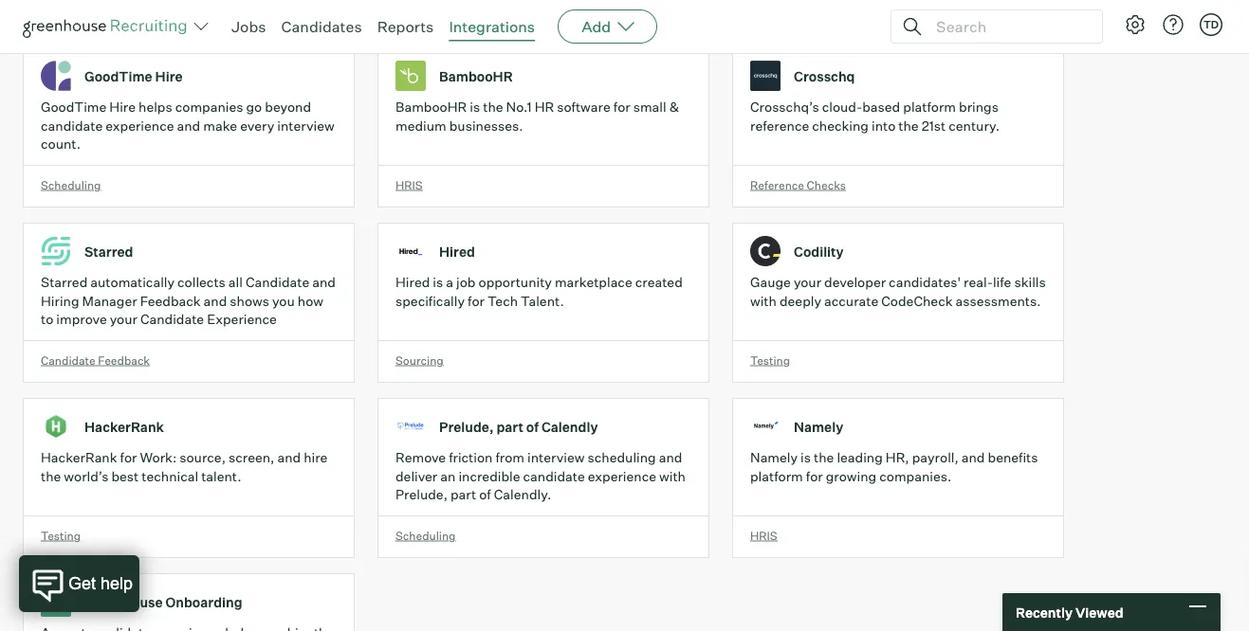 Task type: vqa. For each thing, say whether or not it's contained in the screenshot.


Task type: describe. For each thing, give the bounding box(es) containing it.
software
[[557, 99, 611, 115]]

improve
[[56, 311, 107, 328]]

platform inside crosschq's cloud-based platform brings reference checking into the 21st century.
[[903, 99, 956, 115]]

best
[[111, 468, 139, 485]]

part inside remove friction from interview scheduling and deliver an incredible candidate experience with prelude, part of calendly.
[[451, 487, 476, 504]]

and inside hackerrank for work: source, screen, and hire the world's best technical talent.
[[277, 450, 301, 467]]

friction
[[449, 450, 493, 467]]

screen,
[[229, 450, 275, 467]]

starred for starred
[[84, 243, 133, 260]]

manager
[[82, 293, 137, 309]]

namely for namely
[[794, 419, 844, 435]]

0 vertical spatial prelude,
[[439, 419, 494, 435]]

small
[[634, 99, 667, 115]]

recently viewed
[[1016, 605, 1124, 621]]

video
[[41, 3, 72, 17]]

automatically
[[90, 274, 175, 291]]

all
[[229, 274, 243, 291]]

hr,
[[886, 450, 910, 467]]

companies.
[[880, 468, 952, 485]]

deliver
[[396, 468, 438, 485]]

shows
[[230, 293, 269, 309]]

td
[[1204, 18, 1219, 31]]

for inside hired is a job opportunity marketplace created specifically for tech talent.
[[468, 293, 485, 309]]

namely for namely is the leading hr, payroll, and benefits platform for growing companies.
[[750, 450, 798, 467]]

hired for hired
[[439, 243, 475, 260]]

hired for hired is a job opportunity marketplace created specifically for tech talent.
[[396, 274, 430, 291]]

experience inside remove friction from interview scheduling and deliver an incredible candidate experience with prelude, part of calendly.
[[588, 468, 657, 485]]

0 horizontal spatial candidate
[[41, 354, 95, 368]]

your inside starred automatically collects all candidate and hiring manager feedback and shows you how to improve your candidate experience
[[110, 311, 137, 328]]

goodtime hire
[[84, 68, 183, 84]]

checking
[[812, 117, 869, 134]]

greenhouse onboarding
[[84, 594, 243, 611]]

prelude, part of calendly
[[439, 419, 598, 435]]

feedback inside starred automatically collects all candidate and hiring manager feedback and shows you how to improve your candidate experience
[[140, 293, 201, 309]]

is for namely
[[801, 450, 811, 467]]

goodtime for goodtime hire
[[84, 68, 152, 84]]

codecheck
[[882, 293, 953, 309]]

an
[[440, 468, 456, 485]]

jobs link
[[232, 17, 266, 36]]

gauge
[[750, 274, 791, 291]]

integrations link
[[449, 17, 535, 36]]

scheduling
[[588, 450, 656, 467]]

for inside 'namely is the leading hr, payroll, and benefits platform for growing companies.'
[[806, 468, 823, 485]]

interview inside remove friction from interview scheduling and deliver an incredible candidate experience with prelude, part of calendly.
[[528, 450, 585, 467]]

and inside goodtime hire helps companies go beyond candidate experience and make every interview count.
[[177, 117, 200, 134]]

hackerrank for hackerrank
[[84, 419, 164, 435]]

into
[[872, 117, 896, 134]]

how
[[298, 293, 324, 309]]

21st
[[922, 117, 946, 134]]

candidate inside goodtime hire helps companies go beyond candidate experience and make every interview count.
[[41, 117, 103, 134]]

2 horizontal spatial candidate
[[246, 274, 309, 291]]

businesses.
[[449, 117, 523, 134]]

no.1
[[506, 99, 532, 115]]

0 vertical spatial of
[[526, 419, 539, 435]]

1 vertical spatial candidate
[[140, 311, 204, 328]]

specifically
[[396, 293, 465, 309]]

brings
[[959, 99, 999, 115]]

based
[[863, 99, 901, 115]]

you
[[272, 293, 295, 309]]

collects
[[177, 274, 226, 291]]

experience
[[207, 311, 277, 328]]

integrations
[[449, 17, 535, 36]]

work:
[[140, 450, 177, 467]]

candidate feedback
[[41, 354, 150, 368]]

greenhouse onboarding link
[[23, 574, 378, 632]]

of inside remove friction from interview scheduling and deliver an incredible candidate experience with prelude, part of calendly.
[[479, 487, 491, 504]]

life
[[993, 274, 1012, 291]]

recently
[[1016, 605, 1073, 621]]

candidate inside remove friction from interview scheduling and deliver an incredible candidate experience with prelude, part of calendly.
[[523, 468, 585, 485]]

reports
[[377, 17, 434, 36]]

technical
[[142, 468, 198, 485]]

starred for starred automatically collects all candidate and hiring manager feedback and shows you how to improve your candidate experience
[[41, 274, 88, 291]]

candidates
[[281, 17, 362, 36]]

&
[[670, 99, 679, 115]]

growing
[[826, 468, 877, 485]]

your inside the gauge your developer candidates' real-life skills with deeply accurate codecheck assessments.
[[794, 274, 822, 291]]

and up how
[[312, 274, 336, 291]]

skills
[[1015, 274, 1046, 291]]

every
[[240, 117, 274, 134]]

candidates link
[[281, 17, 362, 36]]

jobs
[[232, 17, 266, 36]]

for inside hackerrank for work: source, screen, and hire the world's best technical talent.
[[120, 450, 137, 467]]

remove friction from interview scheduling and deliver an incredible candidate experience with prelude, part of calendly.
[[396, 450, 686, 504]]

is for bamboohr
[[470, 99, 480, 115]]

benefits
[[988, 450, 1038, 467]]

created
[[635, 274, 683, 291]]

hris for bamboohr is the no.1 hr software for small & medium businesses.
[[396, 178, 423, 192]]

accurate
[[824, 293, 879, 309]]

talent.
[[201, 468, 242, 485]]

hire for goodtime hire helps companies go beyond candidate experience and make every interview count.
[[109, 99, 136, 115]]

testing for the
[[41, 529, 81, 543]]

video interviewing link
[[23, 0, 378, 48]]

hiring
[[41, 293, 79, 309]]

sourcing
[[396, 354, 444, 368]]

and down collects
[[204, 293, 227, 309]]

calendly
[[542, 419, 598, 435]]

hackerrank for hackerrank for work: source, screen, and hire the world's best technical talent.
[[41, 450, 117, 467]]

world's
[[64, 468, 109, 485]]

beyond
[[265, 99, 311, 115]]



Task type: locate. For each thing, give the bounding box(es) containing it.
hired is a job opportunity marketplace created specifically for tech talent.
[[396, 274, 683, 309]]

0 vertical spatial experience
[[106, 117, 174, 134]]

experience down scheduling
[[588, 468, 657, 485]]

crosschq's cloud-based platform brings reference checking into the 21st century.
[[750, 99, 1000, 134]]

goodtime up count.
[[41, 99, 107, 115]]

and inside 'namely is the leading hr, payroll, and benefits platform for growing companies.'
[[962, 450, 985, 467]]

namely inside 'namely is the leading hr, payroll, and benefits platform for growing companies.'
[[750, 450, 798, 467]]

hire
[[155, 68, 183, 84], [109, 99, 136, 115]]

0 vertical spatial namely
[[794, 419, 844, 435]]

0 vertical spatial hired
[[439, 243, 475, 260]]

hackerrank inside hackerrank for work: source, screen, and hire the world's best technical talent.
[[41, 450, 117, 467]]

1 horizontal spatial is
[[470, 99, 480, 115]]

talent.
[[521, 293, 564, 309]]

to
[[41, 311, 53, 328]]

2 vertical spatial candidate
[[41, 354, 95, 368]]

a
[[446, 274, 454, 291]]

1 vertical spatial your
[[110, 311, 137, 328]]

reference
[[750, 178, 805, 192]]

the inside bamboohr is the no.1 hr software for small & medium businesses.
[[483, 99, 503, 115]]

0 vertical spatial scheduling
[[41, 178, 101, 192]]

checks
[[807, 178, 846, 192]]

real-
[[964, 274, 993, 291]]

0 vertical spatial feedback
[[140, 293, 201, 309]]

1 vertical spatial bamboohr
[[396, 99, 467, 115]]

developer
[[825, 274, 886, 291]]

crosschq's
[[750, 99, 819, 115]]

source,
[[180, 450, 226, 467]]

0 horizontal spatial scheduling
[[41, 178, 101, 192]]

0 horizontal spatial with
[[659, 468, 686, 485]]

hris for namely is the leading hr, payroll, and benefits platform for growing companies.
[[750, 529, 778, 543]]

part
[[497, 419, 524, 435], [451, 487, 476, 504]]

namely is the leading hr, payroll, and benefits platform for growing companies.
[[750, 450, 1038, 485]]

1 horizontal spatial part
[[497, 419, 524, 435]]

1 vertical spatial experience
[[588, 468, 657, 485]]

starred automatically collects all candidate and hiring manager feedback and shows you how to improve your candidate experience
[[41, 274, 336, 328]]

1 horizontal spatial candidate
[[523, 468, 585, 485]]

prelude, up friction
[[439, 419, 494, 435]]

1 vertical spatial candidate
[[523, 468, 585, 485]]

0 vertical spatial starred
[[84, 243, 133, 260]]

crosschq
[[794, 68, 855, 84]]

namely up leading
[[794, 419, 844, 435]]

gauge your developer candidates' real-life skills with deeply accurate codecheck assessments.
[[750, 274, 1046, 309]]

is left a
[[433, 274, 443, 291]]

Search text field
[[932, 13, 1085, 40]]

your down manager
[[110, 311, 137, 328]]

0 horizontal spatial hire
[[109, 99, 136, 115]]

for left 'growing'
[[806, 468, 823, 485]]

bamboohr inside bamboohr is the no.1 hr software for small & medium businesses.
[[396, 99, 467, 115]]

part down an
[[451, 487, 476, 504]]

1 vertical spatial with
[[659, 468, 686, 485]]

is for hired
[[433, 274, 443, 291]]

hr
[[535, 99, 554, 115]]

of down incredible
[[479, 487, 491, 504]]

1 vertical spatial goodtime
[[41, 99, 107, 115]]

century.
[[949, 117, 1000, 134]]

0 vertical spatial bamboohr
[[439, 68, 513, 84]]

1 vertical spatial part
[[451, 487, 476, 504]]

scheduling down deliver
[[396, 529, 456, 543]]

reports link
[[377, 17, 434, 36]]

assessments.
[[956, 293, 1041, 309]]

0 vertical spatial with
[[750, 293, 777, 309]]

your
[[794, 274, 822, 291], [110, 311, 137, 328]]

and
[[177, 117, 200, 134], [312, 274, 336, 291], [204, 293, 227, 309], [277, 450, 301, 467], [659, 450, 683, 467], [962, 450, 985, 467]]

1 horizontal spatial hris
[[750, 529, 778, 543]]

calendly.
[[494, 487, 551, 504]]

0 horizontal spatial hired
[[396, 274, 430, 291]]

1 horizontal spatial experience
[[588, 468, 657, 485]]

experience
[[106, 117, 174, 134], [588, 468, 657, 485]]

and inside remove friction from interview scheduling and deliver an incredible candidate experience with prelude, part of calendly.
[[659, 450, 683, 467]]

0 vertical spatial candidate
[[246, 274, 309, 291]]

bamboohr is the no.1 hr software for small & medium businesses.
[[396, 99, 679, 134]]

the inside hackerrank for work: source, screen, and hire the world's best technical talent.
[[41, 468, 61, 485]]

0 vertical spatial candidate
[[41, 117, 103, 134]]

platform up 21st
[[903, 99, 956, 115]]

and left hire at the left of page
[[277, 450, 301, 467]]

0 horizontal spatial platform
[[750, 468, 803, 485]]

scheduling down count.
[[41, 178, 101, 192]]

1 vertical spatial hris
[[750, 529, 778, 543]]

platform left 'growing'
[[750, 468, 803, 485]]

1 horizontal spatial scheduling
[[396, 529, 456, 543]]

0 vertical spatial is
[[470, 99, 480, 115]]

and right scheduling
[[659, 450, 683, 467]]

codility
[[794, 243, 844, 260]]

with inside the gauge your developer candidates' real-life skills with deeply accurate codecheck assessments.
[[750, 293, 777, 309]]

1 vertical spatial scheduling
[[396, 529, 456, 543]]

hackerrank up work:
[[84, 419, 164, 435]]

hired
[[439, 243, 475, 260], [396, 274, 430, 291]]

1 vertical spatial namely
[[750, 450, 798, 467]]

the right into
[[899, 117, 919, 134]]

2 horizontal spatial is
[[801, 450, 811, 467]]

for inside bamboohr is the no.1 hr software for small & medium businesses.
[[614, 99, 631, 115]]

job
[[456, 274, 476, 291]]

your up deeply
[[794, 274, 822, 291]]

hire left helps
[[109, 99, 136, 115]]

bamboohr up "medium"
[[396, 99, 467, 115]]

hire up helps
[[155, 68, 183, 84]]

0 vertical spatial goodtime
[[84, 68, 152, 84]]

cloud-
[[822, 99, 863, 115]]

hackerrank up world's
[[41, 450, 117, 467]]

the inside 'namely is the leading hr, payroll, and benefits platform for growing companies.'
[[814, 450, 834, 467]]

leading
[[837, 450, 883, 467]]

for down job
[[468, 293, 485, 309]]

platform
[[903, 99, 956, 115], [750, 468, 803, 485]]

hire inside goodtime hire helps companies go beyond candidate experience and make every interview count.
[[109, 99, 136, 115]]

companies
[[175, 99, 243, 115]]

hire
[[304, 450, 328, 467]]

opportunity
[[479, 274, 552, 291]]

with inside remove friction from interview scheduling and deliver an incredible candidate experience with prelude, part of calendly.
[[659, 468, 686, 485]]

1 vertical spatial interview
[[528, 450, 585, 467]]

prelude, down deliver
[[396, 487, 448, 504]]

0 vertical spatial hire
[[155, 68, 183, 84]]

2 vertical spatial is
[[801, 450, 811, 467]]

1 horizontal spatial hired
[[439, 243, 475, 260]]

video interviewing
[[41, 3, 140, 17]]

hackerrank for work: source, screen, and hire the world's best technical talent.
[[41, 450, 328, 485]]

td button
[[1196, 9, 1227, 40]]

1 horizontal spatial hire
[[155, 68, 183, 84]]

is inside bamboohr is the no.1 hr software for small & medium businesses.
[[470, 99, 480, 115]]

0 vertical spatial hackerrank
[[84, 419, 164, 435]]

0 horizontal spatial hris
[[396, 178, 423, 192]]

starred up automatically
[[84, 243, 133, 260]]

medium
[[396, 117, 447, 134]]

reference
[[750, 117, 810, 134]]

testing for with
[[750, 354, 790, 368]]

and right payroll,
[[962, 450, 985, 467]]

hire for goodtime hire
[[155, 68, 183, 84]]

scheduling for prelude,
[[396, 529, 456, 543]]

0 vertical spatial hris
[[396, 178, 423, 192]]

interviewing
[[74, 3, 140, 17]]

incredible
[[459, 468, 520, 485]]

candidate down the improve at the left
[[41, 354, 95, 368]]

add button
[[558, 9, 658, 44]]

is up businesses.
[[470, 99, 480, 115]]

1 horizontal spatial with
[[750, 293, 777, 309]]

for up the best
[[120, 450, 137, 467]]

hackerrank
[[84, 419, 164, 435], [41, 450, 117, 467]]

greenhouse
[[84, 594, 163, 611]]

reference checks
[[750, 178, 846, 192]]

0 horizontal spatial interview
[[277, 117, 335, 134]]

is inside hired is a job opportunity marketplace created specifically for tech talent.
[[433, 274, 443, 291]]

experience down helps
[[106, 117, 174, 134]]

experience inside goodtime hire helps companies go beyond candidate experience and make every interview count.
[[106, 117, 174, 134]]

candidate down collects
[[140, 311, 204, 328]]

is inside 'namely is the leading hr, payroll, and benefits platform for growing companies.'
[[801, 450, 811, 467]]

prelude, inside remove friction from interview scheduling and deliver an incredible candidate experience with prelude, part of calendly.
[[396, 487, 448, 504]]

testing down world's
[[41, 529, 81, 543]]

is left leading
[[801, 450, 811, 467]]

feedback
[[140, 293, 201, 309], [98, 354, 150, 368]]

bamboohr up businesses.
[[439, 68, 513, 84]]

td button
[[1200, 13, 1223, 36]]

for left small
[[614, 99, 631, 115]]

scheduling for count.
[[41, 178, 101, 192]]

0 vertical spatial interview
[[277, 117, 335, 134]]

0 vertical spatial part
[[497, 419, 524, 435]]

0 horizontal spatial testing
[[41, 529, 81, 543]]

feedback down the improve at the left
[[98, 354, 150, 368]]

1 horizontal spatial your
[[794, 274, 822, 291]]

1 vertical spatial hire
[[109, 99, 136, 115]]

payroll,
[[912, 450, 959, 467]]

hired up a
[[439, 243, 475, 260]]

and down companies
[[177, 117, 200, 134]]

namely left leading
[[750, 450, 798, 467]]

0 horizontal spatial experience
[[106, 117, 174, 134]]

1 horizontal spatial of
[[526, 419, 539, 435]]

0 horizontal spatial candidate
[[41, 117, 103, 134]]

interview inside goodtime hire helps companies go beyond candidate experience and make every interview count.
[[277, 117, 335, 134]]

onboarding
[[166, 594, 243, 611]]

interview down calendly
[[528, 450, 585, 467]]

candidate up you
[[246, 274, 309, 291]]

goodtime
[[84, 68, 152, 84], [41, 99, 107, 115]]

configure image
[[1124, 13, 1147, 36]]

1 horizontal spatial interview
[[528, 450, 585, 467]]

interview down beyond
[[277, 117, 335, 134]]

part up from
[[497, 419, 524, 435]]

namely
[[794, 419, 844, 435], [750, 450, 798, 467]]

viewed
[[1076, 605, 1124, 621]]

the inside crosschq's cloud-based platform brings reference checking into the 21st century.
[[899, 117, 919, 134]]

count.
[[41, 136, 81, 152]]

starred
[[84, 243, 133, 260], [41, 274, 88, 291]]

1 vertical spatial starred
[[41, 274, 88, 291]]

goodtime up helps
[[84, 68, 152, 84]]

feedback down collects
[[140, 293, 201, 309]]

the up 'growing'
[[814, 450, 834, 467]]

goodtime for goodtime hire helps companies go beyond candidate experience and make every interview count.
[[41, 99, 107, 115]]

0 horizontal spatial is
[[433, 274, 443, 291]]

bamboohr for bamboohr
[[439, 68, 513, 84]]

the up businesses.
[[483, 99, 503, 115]]

1 vertical spatial prelude,
[[396, 487, 448, 504]]

1 vertical spatial testing
[[41, 529, 81, 543]]

1 vertical spatial platform
[[750, 468, 803, 485]]

the left world's
[[41, 468, 61, 485]]

candidate
[[246, 274, 309, 291], [140, 311, 204, 328], [41, 354, 95, 368]]

0 horizontal spatial part
[[451, 487, 476, 504]]

testing down deeply
[[750, 354, 790, 368]]

testing
[[750, 354, 790, 368], [41, 529, 81, 543]]

greenhouse recruiting image
[[23, 15, 194, 38]]

for
[[614, 99, 631, 115], [468, 293, 485, 309], [120, 450, 137, 467], [806, 468, 823, 485]]

0 vertical spatial platform
[[903, 99, 956, 115]]

candidate up count.
[[41, 117, 103, 134]]

make
[[203, 117, 237, 134]]

hired inside hired is a job opportunity marketplace created specifically for tech talent.
[[396, 274, 430, 291]]

0 horizontal spatial of
[[479, 487, 491, 504]]

0 horizontal spatial your
[[110, 311, 137, 328]]

starred inside starred automatically collects all candidate and hiring manager feedback and shows you how to improve your candidate experience
[[41, 274, 88, 291]]

marketplace
[[555, 274, 633, 291]]

platform inside 'namely is the leading hr, payroll, and benefits platform for growing companies.'
[[750, 468, 803, 485]]

1 horizontal spatial candidate
[[140, 311, 204, 328]]

0 vertical spatial testing
[[750, 354, 790, 368]]

goodtime inside goodtime hire helps companies go beyond candidate experience and make every interview count.
[[41, 99, 107, 115]]

go
[[246, 99, 262, 115]]

1 horizontal spatial platform
[[903, 99, 956, 115]]

1 vertical spatial hackerrank
[[41, 450, 117, 467]]

deeply
[[780, 293, 822, 309]]

hired up specifically
[[396, 274, 430, 291]]

1 vertical spatial is
[[433, 274, 443, 291]]

1 vertical spatial hired
[[396, 274, 430, 291]]

1 horizontal spatial testing
[[750, 354, 790, 368]]

candidate up calendly.
[[523, 468, 585, 485]]

remove
[[396, 450, 446, 467]]

of left calendly
[[526, 419, 539, 435]]

starred up hiring
[[41, 274, 88, 291]]

0 vertical spatial your
[[794, 274, 822, 291]]

bamboohr for bamboohr is the no.1 hr software for small & medium businesses.
[[396, 99, 467, 115]]

1 vertical spatial of
[[479, 487, 491, 504]]

1 vertical spatial feedback
[[98, 354, 150, 368]]



